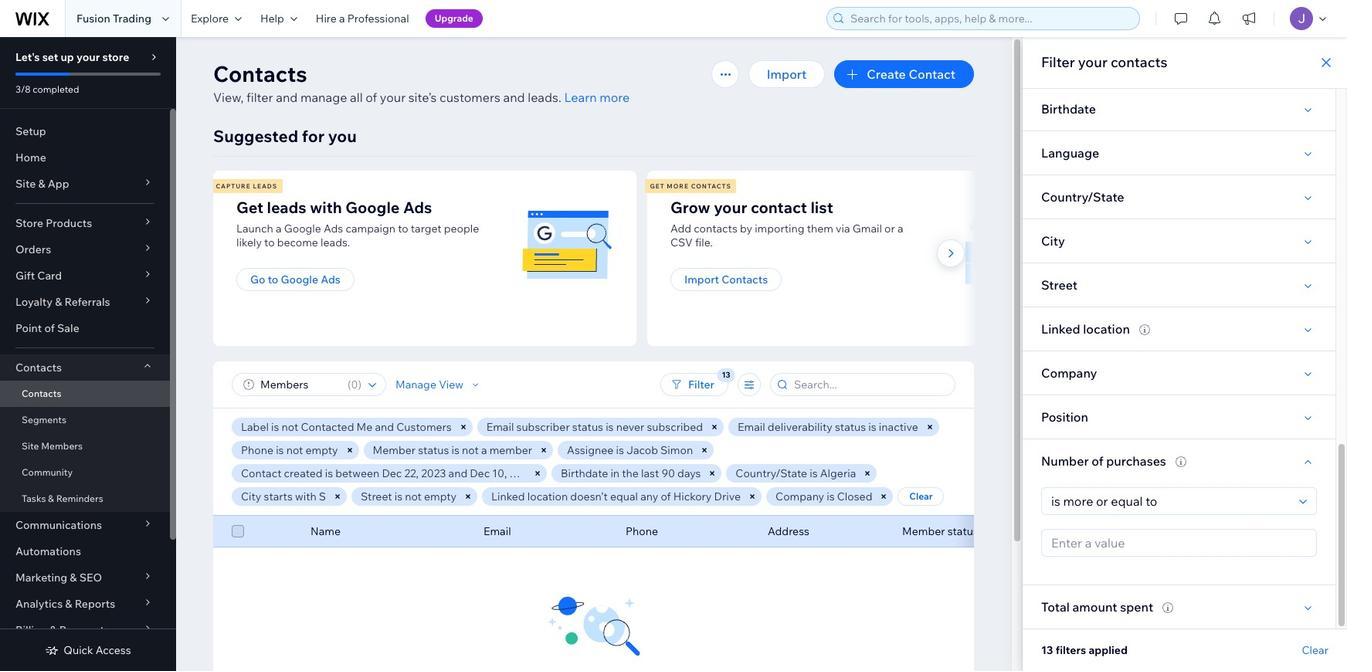 Task type: describe. For each thing, give the bounding box(es) containing it.
is up s
[[325, 467, 333, 481]]

1 vertical spatial ads
[[324, 222, 343, 236]]

and right customers
[[503, 90, 525, 105]]

street for street
[[1042, 277, 1078, 293]]

segments
[[22, 414, 66, 426]]

app
[[48, 177, 69, 191]]

hire a professional link
[[307, 0, 419, 37]]

and right filter
[[276, 90, 298, 105]]

contacts view, filter and manage all of your site's customers and leads. learn more
[[213, 60, 630, 105]]

member for member status
[[903, 525, 945, 539]]

applied
[[1089, 644, 1128, 658]]

access
[[96, 644, 131, 658]]

seo
[[79, 571, 102, 585]]

member status is not a member
[[373, 444, 533, 457]]

fusion trading
[[77, 12, 151, 26]]

communications button
[[0, 512, 170, 539]]

( 0 )
[[348, 378, 362, 392]]

suggested
[[213, 126, 298, 146]]

you
[[328, 126, 357, 146]]

people
[[444, 222, 479, 236]]

import for import
[[767, 66, 807, 82]]

import contacts button
[[671, 268, 782, 291]]

of right any
[[661, 490, 671, 504]]

grow your contact list add contacts by importing them via gmail or a csv file.
[[671, 198, 904, 250]]

empty for street is not empty
[[424, 490, 457, 504]]

created
[[284, 467, 323, 481]]

contacts
[[691, 182, 732, 190]]

label is not contacted me and customers
[[241, 420, 452, 434]]

sidebar element
[[0, 37, 176, 672]]

to inside go to google ads button
[[268, 273, 278, 287]]

explore
[[191, 12, 229, 26]]

0 horizontal spatial clear button
[[898, 488, 945, 506]]

via
[[836, 222, 851, 236]]

is left never at the bottom left of page
[[606, 420, 614, 434]]

site & app button
[[0, 171, 170, 197]]

get
[[236, 198, 263, 217]]

marketing & seo button
[[0, 565, 170, 591]]

products
[[46, 216, 92, 230]]

assignee is jacob simon
[[567, 444, 693, 457]]

site members link
[[0, 434, 170, 460]]

automations
[[15, 545, 81, 559]]

site for site & app
[[15, 177, 36, 191]]

for
[[302, 126, 325, 146]]

home
[[15, 151, 46, 165]]

manage view button
[[396, 378, 482, 392]]

referrals
[[65, 295, 110, 309]]

community link
[[0, 460, 170, 486]]

1 dec from the left
[[382, 467, 402, 481]]

all
[[350, 90, 363, 105]]

leads
[[253, 182, 278, 190]]

1 2023 from the left
[[421, 467, 446, 481]]

is left the inactive
[[869, 420, 877, 434]]

)
[[358, 378, 362, 392]]

name
[[311, 525, 341, 539]]

list containing get leads with google ads
[[211, 171, 1077, 346]]

segments link
[[0, 407, 170, 434]]

ads inside button
[[321, 273, 341, 287]]

phone for phone is not empty
[[241, 444, 274, 457]]

get more contacts
[[650, 182, 732, 190]]

not for phone is not empty
[[286, 444, 303, 457]]

let's
[[15, 50, 40, 64]]

equal
[[610, 490, 638, 504]]

deliverability
[[768, 420, 833, 434]]

is right the label
[[271, 420, 279, 434]]

13 filters applied
[[1042, 644, 1128, 658]]

2 2023 from the left
[[510, 467, 535, 481]]

is down contact created is between dec 22, 2023 and dec 10, 2023
[[395, 490, 403, 504]]

card
[[37, 269, 62, 283]]

linked for linked location
[[1042, 321, 1081, 337]]

0 horizontal spatial contact
[[241, 467, 282, 481]]

and right me in the left bottom of the page
[[375, 420, 394, 434]]

empty for phone is not empty
[[306, 444, 338, 457]]

fusion
[[77, 12, 110, 26]]

Select an option field
[[1047, 488, 1295, 515]]

spent
[[1121, 600, 1154, 615]]

store products
[[15, 216, 92, 230]]

not for label is not contacted me and customers
[[282, 420, 298, 434]]

is up starts
[[276, 444, 284, 457]]

gift card
[[15, 269, 62, 283]]

between
[[336, 467, 380, 481]]

Enter a value number field
[[1047, 530, 1312, 556]]

is down customers
[[452, 444, 460, 457]]

set
[[42, 50, 58, 64]]

of inside point of sale link
[[44, 321, 55, 335]]

10,
[[492, 467, 507, 481]]

leads. inside get leads with google ads launch a google ads campaign to target people likely to become leads.
[[321, 236, 350, 250]]

not for street is not empty
[[405, 490, 422, 504]]

is left jacob
[[616, 444, 624, 457]]

& for site
[[38, 177, 45, 191]]

tasks & reminders link
[[0, 486, 170, 512]]

1 vertical spatial clear button
[[1302, 644, 1329, 658]]

number of purchases
[[1042, 454, 1167, 469]]

linked location
[[1042, 321, 1130, 337]]

create
[[867, 66, 906, 82]]

and down member status is not a member
[[449, 467, 468, 481]]

address
[[768, 525, 810, 539]]

capture
[[216, 182, 251, 190]]

drive
[[714, 490, 741, 504]]

filters
[[1056, 644, 1087, 658]]

import button
[[749, 60, 826, 88]]

of inside contacts view, filter and manage all of your site's customers and leads. learn more
[[366, 90, 377, 105]]

a inside grow your contact list add contacts by importing them via gmail or a csv file.
[[898, 222, 904, 236]]

& for analytics
[[65, 597, 72, 611]]

your inside grow your contact list add contacts by importing them via gmail or a csv file.
[[714, 198, 748, 217]]

more
[[600, 90, 630, 105]]

a inside get leads with google ads launch a google ads campaign to target people likely to become leads.
[[276, 222, 282, 236]]

is left the closed
[[827, 490, 835, 504]]

analytics
[[15, 597, 63, 611]]

total amount spent
[[1042, 600, 1154, 615]]

contacts button
[[0, 355, 170, 381]]

birthdate for birthdate in the last 90 days
[[561, 467, 608, 481]]

setup link
[[0, 118, 170, 145]]

store products button
[[0, 210, 170, 236]]

contact inside button
[[909, 66, 956, 82]]

member for member status is not a member
[[373, 444, 416, 457]]

capture leads
[[216, 182, 278, 190]]

position
[[1042, 410, 1089, 425]]

add
[[671, 222, 692, 236]]

tasks & reminders
[[22, 493, 103, 505]]

let's set up your store
[[15, 50, 129, 64]]

email for email deliverability status is inactive
[[738, 420, 766, 434]]

create contact button
[[835, 60, 974, 88]]

email subscriber status is never subscribed
[[487, 420, 703, 434]]

filter for filter
[[689, 378, 715, 392]]

contacts inside button
[[722, 273, 768, 287]]

birthdate in the last 90 days
[[561, 467, 701, 481]]

loyalty
[[15, 295, 53, 309]]

0 vertical spatial clear
[[910, 491, 933, 502]]

member status
[[903, 525, 979, 539]]

email for email subscriber status is never subscribed
[[487, 420, 514, 434]]

payments
[[59, 624, 110, 638]]

3/8
[[15, 83, 31, 95]]

1 vertical spatial google
[[284, 222, 321, 236]]

your inside contacts view, filter and manage all of your site's customers and leads. learn more
[[380, 90, 406, 105]]

contacts inside contacts view, filter and manage all of your site's customers and leads. learn more
[[213, 60, 307, 87]]

company for company is closed
[[776, 490, 825, 504]]

street for street is not empty
[[361, 490, 392, 504]]

billing
[[15, 624, 47, 638]]

go
[[250, 273, 265, 287]]

become
[[277, 236, 318, 250]]

hire a professional
[[316, 12, 409, 26]]

Search for tools, apps, help & more... field
[[846, 8, 1135, 29]]

with for s
[[295, 490, 317, 504]]

point of sale
[[15, 321, 79, 335]]



Task type: locate. For each thing, give the bounding box(es) containing it.
0 horizontal spatial linked
[[492, 490, 525, 504]]

list
[[211, 171, 1077, 346]]

location for linked location doesn't equal any of hickory drive
[[528, 490, 568, 504]]

street is not empty
[[361, 490, 457, 504]]

2023 right 10,
[[510, 467, 535, 481]]

import
[[767, 66, 807, 82], [685, 273, 719, 287]]

1 vertical spatial birthdate
[[561, 467, 608, 481]]

empty down contacted on the left of page
[[306, 444, 338, 457]]

email up member
[[487, 420, 514, 434]]

0 horizontal spatial 2023
[[421, 467, 446, 481]]

with left s
[[295, 490, 317, 504]]

analytics & reports
[[15, 597, 115, 611]]

number
[[1042, 454, 1089, 469]]

filter your contacts
[[1042, 53, 1168, 71]]

0 horizontal spatial empty
[[306, 444, 338, 457]]

0 horizontal spatial phone
[[241, 444, 274, 457]]

company is closed
[[776, 490, 873, 504]]

0 vertical spatial street
[[1042, 277, 1078, 293]]

0 vertical spatial birthdate
[[1042, 101, 1096, 117]]

country/state for country/state is algeria
[[736, 467, 808, 481]]

starts
[[264, 490, 293, 504]]

1 horizontal spatial import
[[767, 66, 807, 82]]

0 vertical spatial member
[[373, 444, 416, 457]]

loyalty & referrals
[[15, 295, 110, 309]]

days
[[678, 467, 701, 481]]

of right all
[[366, 90, 377, 105]]

phone for phone
[[626, 525, 658, 539]]

view
[[439, 378, 464, 392]]

0 vertical spatial filter
[[1042, 53, 1075, 71]]

1 horizontal spatial member
[[903, 525, 945, 539]]

dec
[[382, 467, 402, 481], [470, 467, 490, 481]]

street up the linked location
[[1042, 277, 1078, 293]]

import contacts
[[685, 273, 768, 287]]

0 horizontal spatial filter
[[689, 378, 715, 392]]

1 vertical spatial filter
[[689, 378, 715, 392]]

1 vertical spatial country/state
[[736, 467, 808, 481]]

community
[[22, 467, 73, 478]]

phone down any
[[626, 525, 658, 539]]

learn
[[564, 90, 597, 105]]

filter inside filter button
[[689, 378, 715, 392]]

a left member
[[481, 444, 487, 457]]

manage
[[301, 90, 347, 105]]

street down contact created is between dec 22, 2023 and dec 10, 2023
[[361, 490, 392, 504]]

1 vertical spatial company
[[776, 490, 825, 504]]

Search... field
[[790, 374, 950, 396]]

1 vertical spatial leads.
[[321, 236, 350, 250]]

them
[[807, 222, 834, 236]]

0 horizontal spatial leads.
[[321, 236, 350, 250]]

1 horizontal spatial country/state
[[1042, 189, 1125, 205]]

google down become
[[281, 273, 318, 287]]

contact up starts
[[241, 467, 282, 481]]

is left the algeria
[[810, 467, 818, 481]]

ads down get leads with google ads launch a google ads campaign to target people likely to become leads.
[[321, 273, 341, 287]]

phone down the label
[[241, 444, 274, 457]]

city
[[1042, 233, 1065, 249], [241, 490, 261, 504]]

of left sale
[[44, 321, 55, 335]]

total
[[1042, 600, 1070, 615]]

reports
[[75, 597, 115, 611]]

0 vertical spatial contacts
[[1111, 53, 1168, 71]]

1 horizontal spatial empty
[[424, 490, 457, 504]]

site for site members
[[22, 440, 39, 452]]

your inside sidebar element
[[76, 50, 100, 64]]

email down 10,
[[484, 525, 511, 539]]

google down leads
[[284, 222, 321, 236]]

not up created
[[286, 444, 303, 457]]

1 vertical spatial street
[[361, 490, 392, 504]]

0 horizontal spatial dec
[[382, 467, 402, 481]]

the
[[622, 467, 639, 481]]

members
[[41, 440, 83, 452]]

1 vertical spatial import
[[685, 273, 719, 287]]

country/state for country/state
[[1042, 189, 1125, 205]]

0 horizontal spatial city
[[241, 490, 261, 504]]

0 vertical spatial linked
[[1042, 321, 1081, 337]]

setup
[[15, 124, 46, 138]]

& left reports
[[65, 597, 72, 611]]

1 vertical spatial empty
[[424, 490, 457, 504]]

gift card button
[[0, 263, 170, 289]]

0 vertical spatial clear button
[[898, 488, 945, 506]]

get leads with google ads launch a google ads campaign to target people likely to become leads.
[[236, 198, 479, 250]]

quick access button
[[45, 644, 131, 658]]

2 dec from the left
[[470, 467, 490, 481]]

simon
[[661, 444, 693, 457]]

company
[[1042, 366, 1098, 381], [776, 490, 825, 504]]

contacts link
[[0, 381, 170, 407]]

leads. left learn
[[528, 90, 562, 105]]

1 horizontal spatial dec
[[470, 467, 490, 481]]

ads
[[403, 198, 432, 217], [324, 222, 343, 236], [321, 273, 341, 287]]

file.
[[695, 236, 713, 250]]

not left member
[[462, 444, 479, 457]]

0 horizontal spatial member
[[373, 444, 416, 457]]

google up campaign
[[346, 198, 400, 217]]

1 vertical spatial phone
[[626, 525, 658, 539]]

a
[[339, 12, 345, 26], [276, 222, 282, 236], [898, 222, 904, 236], [481, 444, 487, 457]]

point of sale link
[[0, 315, 170, 342]]

more
[[667, 182, 689, 190]]

1 horizontal spatial leads.
[[528, 90, 562, 105]]

import for import contacts
[[685, 273, 719, 287]]

automations link
[[0, 539, 170, 565]]

1 vertical spatial city
[[241, 490, 261, 504]]

with inside get leads with google ads launch a google ads campaign to target people likely to become leads.
[[310, 198, 342, 217]]

0 vertical spatial google
[[346, 198, 400, 217]]

upgrade button
[[426, 9, 483, 28]]

0 horizontal spatial location
[[528, 490, 568, 504]]

phone is not empty
[[241, 444, 338, 457]]

of right number
[[1092, 454, 1104, 469]]

1 vertical spatial clear
[[1302, 644, 1329, 658]]

1 horizontal spatial phone
[[626, 525, 658, 539]]

dec left 22,
[[382, 467, 402, 481]]

0 vertical spatial ads
[[403, 198, 432, 217]]

not down 22,
[[405, 490, 422, 504]]

0 vertical spatial country/state
[[1042, 189, 1125, 205]]

to right 'likely'
[[264, 236, 275, 250]]

0 vertical spatial location
[[1083, 321, 1130, 337]]

2023 right 22,
[[421, 467, 446, 481]]

point
[[15, 321, 42, 335]]

contacts up filter
[[213, 60, 307, 87]]

1 vertical spatial member
[[903, 525, 945, 539]]

email left deliverability
[[738, 420, 766, 434]]

phone
[[241, 444, 274, 457], [626, 525, 658, 539]]

1 horizontal spatial linked
[[1042, 321, 1081, 337]]

contact right create
[[909, 66, 956, 82]]

2 vertical spatial google
[[281, 273, 318, 287]]

3/8 completed
[[15, 83, 79, 95]]

0 horizontal spatial country/state
[[736, 467, 808, 481]]

0 vertical spatial leads.
[[528, 90, 562, 105]]

0 vertical spatial with
[[310, 198, 342, 217]]

1 vertical spatial contacts
[[694, 222, 738, 236]]

1 vertical spatial linked
[[492, 490, 525, 504]]

birthdate for birthdate
[[1042, 101, 1096, 117]]

site down 'segments'
[[22, 440, 39, 452]]

country/state down "language"
[[1042, 189, 1125, 205]]

contacts down by
[[722, 273, 768, 287]]

leads. inside contacts view, filter and manage all of your site's customers and leads. learn more
[[528, 90, 562, 105]]

& for billing
[[50, 624, 57, 638]]

& right the "loyalty"
[[55, 295, 62, 309]]

0 horizontal spatial street
[[361, 490, 392, 504]]

reminders
[[56, 493, 103, 505]]

company for company
[[1042, 366, 1098, 381]]

birthdate up "language"
[[1042, 101, 1096, 117]]

& for loyalty
[[55, 295, 62, 309]]

company down country/state is algeria
[[776, 490, 825, 504]]

gmail
[[853, 222, 882, 236]]

go to google ads button
[[236, 268, 355, 291]]

& for marketing
[[70, 571, 77, 585]]

0 horizontal spatial company
[[776, 490, 825, 504]]

a right the 'hire'
[[339, 12, 345, 26]]

0 horizontal spatial contacts
[[694, 222, 738, 236]]

linked for linked location doesn't equal any of hickory drive
[[492, 490, 525, 504]]

& left app
[[38, 177, 45, 191]]

1 horizontal spatial location
[[1083, 321, 1130, 337]]

launch
[[236, 222, 273, 236]]

0 horizontal spatial import
[[685, 273, 719, 287]]

site & app
[[15, 177, 69, 191]]

1 horizontal spatial contact
[[909, 66, 956, 82]]

empty down member status is not a member
[[424, 490, 457, 504]]

& for tasks
[[48, 493, 54, 505]]

1 vertical spatial site
[[22, 440, 39, 452]]

1 horizontal spatial clear button
[[1302, 644, 1329, 658]]

1 horizontal spatial clear
[[1302, 644, 1329, 658]]

upgrade
[[435, 12, 474, 24]]

importing
[[755, 222, 805, 236]]

0 horizontal spatial clear
[[910, 491, 933, 502]]

company up position
[[1042, 366, 1098, 381]]

1 horizontal spatial city
[[1042, 233, 1065, 249]]

to left target
[[398, 222, 409, 236]]

contacts up 'segments'
[[22, 388, 61, 400]]

member
[[373, 444, 416, 457], [903, 525, 945, 539]]

a right or
[[898, 222, 904, 236]]

1 horizontal spatial birthdate
[[1042, 101, 1096, 117]]

contacts inside grow your contact list add contacts by importing them via gmail or a csv file.
[[694, 222, 738, 236]]

site inside popup button
[[15, 177, 36, 191]]

0 horizontal spatial birthdate
[[561, 467, 608, 481]]

0 vertical spatial site
[[15, 177, 36, 191]]

ads left campaign
[[324, 222, 343, 236]]

1 horizontal spatial 2023
[[510, 467, 535, 481]]

site members
[[22, 440, 83, 452]]

Unsaved view field
[[256, 374, 343, 396]]

birthdate up 'doesn't'
[[561, 467, 608, 481]]

customers
[[397, 420, 452, 434]]

of
[[366, 90, 377, 105], [44, 321, 55, 335], [1092, 454, 1104, 469], [661, 490, 671, 504]]

filter
[[1042, 53, 1075, 71], [689, 378, 715, 392]]

learn more button
[[564, 88, 630, 107]]

0 vertical spatial phone
[[241, 444, 274, 457]]

1 horizontal spatial street
[[1042, 277, 1078, 293]]

help
[[260, 12, 284, 26]]

2 vertical spatial ads
[[321, 273, 341, 287]]

0 vertical spatial city
[[1042, 233, 1065, 249]]

get
[[650, 182, 665, 190]]

& left "seo"
[[70, 571, 77, 585]]

leads. right become
[[321, 236, 350, 250]]

filter for filter your contacts
[[1042, 53, 1075, 71]]

contacts down the point of sale
[[15, 361, 62, 375]]

a down leads
[[276, 222, 282, 236]]

contacts
[[1111, 53, 1168, 71], [694, 222, 738, 236]]

contacts inside popup button
[[15, 361, 62, 375]]

google inside button
[[281, 273, 318, 287]]

contact
[[751, 198, 807, 217]]

home link
[[0, 145, 170, 171]]

or
[[885, 222, 895, 236]]

dec left 10,
[[470, 467, 490, 481]]

target
[[411, 222, 442, 236]]

city for city starts with s
[[241, 490, 261, 504]]

& right tasks
[[48, 493, 54, 505]]

1 vertical spatial with
[[295, 490, 317, 504]]

hire
[[316, 12, 337, 26]]

0 vertical spatial empty
[[306, 444, 338, 457]]

location for linked location
[[1083, 321, 1130, 337]]

1 horizontal spatial company
[[1042, 366, 1098, 381]]

store
[[15, 216, 43, 230]]

None checkbox
[[232, 522, 244, 541]]

2023
[[421, 467, 446, 481], [510, 467, 535, 481]]

billing & payments
[[15, 624, 110, 638]]

0 vertical spatial contact
[[909, 66, 956, 82]]

city for city
[[1042, 233, 1065, 249]]

orders
[[15, 243, 51, 257]]

to right the go
[[268, 273, 278, 287]]

ads up target
[[403, 198, 432, 217]]

your
[[76, 50, 100, 64], [1079, 53, 1108, 71], [380, 90, 406, 105], [714, 198, 748, 217]]

1 vertical spatial location
[[528, 490, 568, 504]]

trading
[[113, 12, 151, 26]]

& right billing
[[50, 624, 57, 638]]

1 horizontal spatial contacts
[[1111, 53, 1168, 71]]

0 vertical spatial company
[[1042, 366, 1098, 381]]

site down home
[[15, 177, 36, 191]]

1 vertical spatial contact
[[241, 467, 282, 481]]

billing & payments button
[[0, 617, 170, 644]]

never
[[616, 420, 645, 434]]

with right leads
[[310, 198, 342, 217]]

customers
[[440, 90, 501, 105]]

0 vertical spatial import
[[767, 66, 807, 82]]

label
[[241, 420, 269, 434]]

country/state up the drive
[[736, 467, 808, 481]]

suggested for you
[[213, 126, 357, 146]]

not up phone is not empty
[[282, 420, 298, 434]]

marketing
[[15, 571, 67, 585]]

with for google
[[310, 198, 342, 217]]

campaign
[[346, 222, 396, 236]]

1 horizontal spatial filter
[[1042, 53, 1075, 71]]

subscribed
[[647, 420, 703, 434]]



Task type: vqa. For each thing, say whether or not it's contained in the screenshot.
the Member related to Member status
yes



